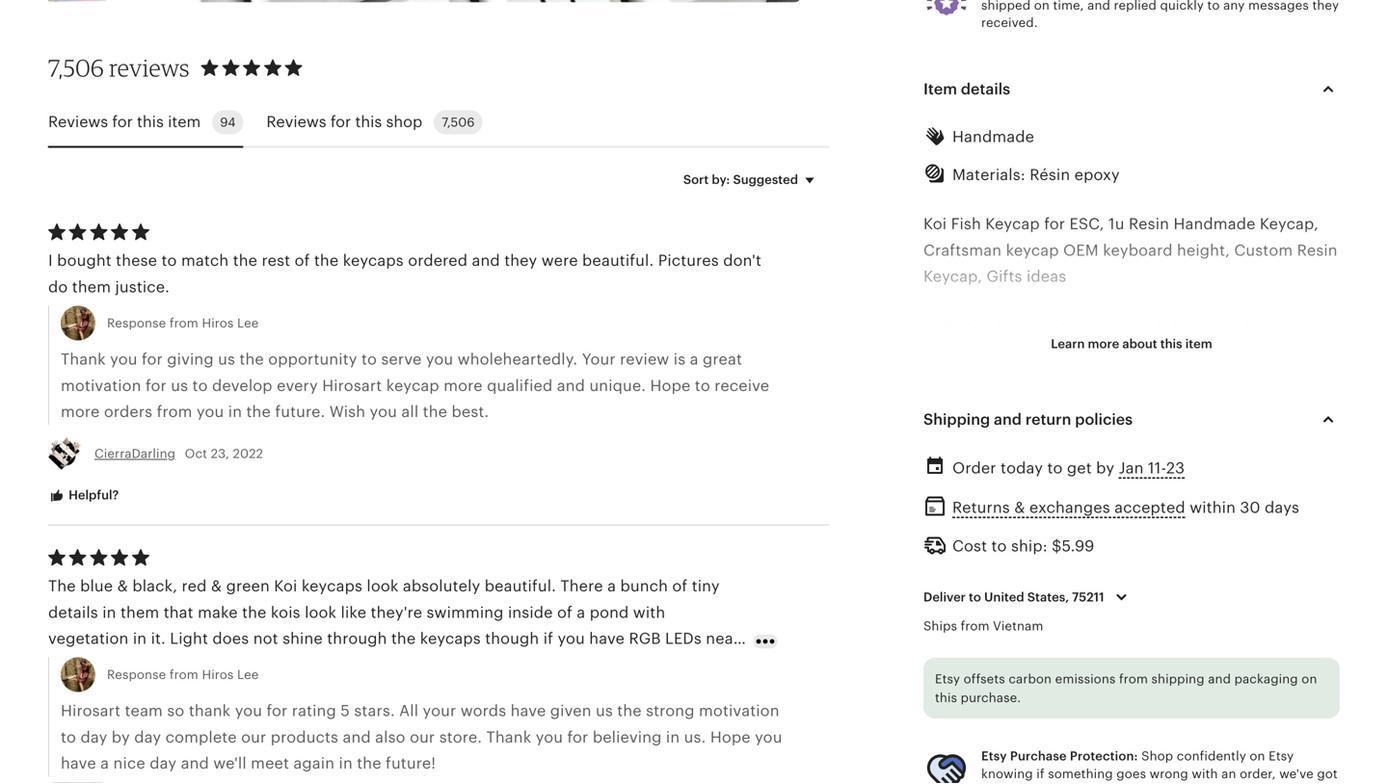 Task type: locate. For each thing, give the bounding box(es) containing it.
hirosart left "team"
[[61, 703, 121, 720]]

light
[[254, 657, 288, 674]]

1 vertical spatial handmade
[[1174, 216, 1256, 233]]

qualified
[[487, 377, 553, 395]]

1 vertical spatial your
[[423, 703, 456, 720]]

motivation up us.
[[699, 703, 780, 720]]

0 vertical spatial hiros
[[202, 316, 234, 331]]

1 horizontal spatial our
[[410, 729, 435, 747]]

you down given
[[536, 729, 563, 747]]

1 vertical spatial resin
[[1298, 242, 1338, 259]]

the right it,
[[67, 657, 92, 674]]

vietnam
[[993, 619, 1044, 634]]

beautiful. up inside
[[485, 578, 556, 596]]

hope right us.
[[710, 729, 751, 747]]

1 vertical spatial days
[[1265, 499, 1300, 517]]

with
[[924, 320, 958, 338]]

to inside hirosart team so thank you for rating 5 stars. all your words have given us the strong motivation to day by day complete our products and also our store. thank you for believing in us. hope you have a nice day and we'll meet again in the future!
[[61, 729, 76, 747]]

2 vertical spatial us
[[596, 703, 613, 720]]

took
[[1147, 373, 1180, 390]]

koi left fish
[[924, 216, 947, 233]]

1u
[[1109, 216, 1125, 233]]

look up shine
[[305, 604, 337, 622]]

keycaps inside 'the keycaps you received may not be the 100% same as it showed in the picture.'
[[956, 583, 1016, 600]]

with inside fit for: suitable for most mechanical keyboards with cherry mx switches. not suitable for laptop keyboards.
[[1297, 661, 1329, 679]]

materials: résin epoxy
[[953, 166, 1120, 184]]

hiros for thank
[[202, 668, 234, 683]]

response from hiros lee
[[107, 316, 259, 331], [107, 668, 259, 683]]

hirosart inside thank you for giving us the opportunity to serve you wholeheartedly.  your review is a great motivation for us to develop every hirosart keycap more qualified and unique. hope to receive more orders from you in the future. wish you all the best.
[[322, 377, 382, 395]]

resin left the will
[[96, 657, 133, 674]]

1 vertical spatial by
[[112, 729, 130, 747]]

1 horizontal spatial item
[[1186, 337, 1213, 352]]

keycaps down 'swimming'
[[420, 631, 481, 648]]

ordered
[[408, 252, 468, 270]]

1 vertical spatial thank
[[486, 729, 532, 747]]

a left nice
[[100, 756, 109, 773]]

uniqueness
[[1253, 320, 1339, 338]]

koi up kois
[[274, 578, 297, 596]]

your right all
[[423, 703, 456, 720]]

and inside etsy offsets carbon emissions from shipping and packaging on this purchase.
[[1208, 673, 1231, 687]]

shipping
[[1152, 673, 1205, 687]]

0 horizontal spatial keycap
[[386, 377, 439, 395]]

and up incredibly
[[1201, 425, 1229, 443]]

leds
[[665, 631, 702, 648]]

hope
[[650, 377, 691, 395], [710, 729, 751, 747]]

0 vertical spatial us
[[218, 351, 235, 368]]

suggested
[[733, 172, 798, 187]]

1 vertical spatial response
[[107, 668, 166, 683]]

0 horizontal spatial etsy
[[935, 673, 960, 687]]

0 vertical spatial 7,506
[[48, 53, 104, 82]]

etsy inside shop confidently on etsy knowing if something goes wrong with an order, we've go
[[1269, 750, 1294, 764]]

for left shop
[[331, 113, 351, 131]]

from inside etsy offsets carbon emissions from shipping and packaging on this purchase.
[[1119, 673, 1148, 687]]

fish up "realistic"
[[1115, 373, 1142, 390]]

them down bought
[[72, 279, 111, 296]]

lee for you
[[237, 668, 259, 683]]

etsy inside etsy offsets carbon emissions from shipping and packaging on this purchase.
[[935, 673, 960, 687]]

etsy up knowing
[[982, 750, 1007, 764]]

in down develop
[[228, 403, 242, 421]]

will
[[137, 657, 162, 674]]

1 horizontal spatial reviews
[[267, 113, 326, 131]]

most
[[1082, 661, 1120, 679]]

7,506 reviews
[[48, 53, 190, 82]]

1 horizontal spatial if
[[1037, 767, 1045, 782]]

the inside the blue & black, red & green koi keycaps look absolutely beautiful. there a bunch of tiny details in them that make the kois look like they're swimming inside of a pond with vegetation in it. light does not shine through the keycaps though if you have rgb leds near it, the resin will reflect that light
[[48, 578, 76, 596]]

thank down words
[[486, 729, 532, 747]]

black,
[[132, 578, 178, 596]]

shipping and return policies
[[924, 411, 1133, 428]]

in inside thank you for giving us the opportunity to serve you wholeheartedly.  your review is a great motivation for us to develop every hirosart keycap more qualified and unique. hope to receive more orders from you in the future. wish you all the best.
[[228, 403, 242, 421]]

orders
[[104, 403, 153, 421]]

not up light
[[253, 631, 278, 648]]

interleaving
[[924, 452, 1013, 469]]

1 vertical spatial them
[[121, 604, 159, 622]]

the left blue
[[48, 578, 76, 596]]

1 horizontal spatial hope
[[710, 729, 751, 747]]

and left they
[[472, 252, 500, 270]]

etsy purchase protection:
[[982, 750, 1138, 764]]

tab list
[[48, 99, 829, 148]]

1 horizontal spatial them
[[121, 604, 159, 622]]

your for words
[[423, 703, 456, 720]]

light
[[170, 631, 208, 648]]

this down reviews on the top left
[[137, 113, 164, 131]]

this
[[137, 113, 164, 131], [355, 113, 382, 131], [1161, 337, 1183, 352], [935, 691, 958, 706]]

1 horizontal spatial look
[[367, 578, 399, 596]]

1 vertical spatial item
[[1186, 337, 1213, 352]]

have left given
[[511, 703, 546, 720]]

keycaps
[[343, 252, 404, 270], [302, 578, 363, 596], [956, 583, 1016, 600], [420, 631, 481, 648]]

that down does at the left bottom of page
[[220, 657, 250, 674]]

keycaps left the ordered
[[343, 252, 404, 270]]

united
[[984, 590, 1025, 605]]

complete.
[[982, 399, 1058, 416]]

0 vertical spatial thank
[[61, 351, 106, 368]]

hope down is
[[650, 377, 691, 395]]

0 horizontal spatial us
[[171, 377, 188, 395]]

1 horizontal spatial koi
[[924, 216, 947, 233]]

0 vertical spatial by
[[1096, 460, 1115, 477]]

these
[[116, 252, 157, 270]]

1 horizontal spatial thank
[[486, 729, 532, 747]]

tiny
[[692, 578, 720, 596]]

0 horizontal spatial an
[[1150, 452, 1168, 469]]

resin up keyboard
[[1129, 216, 1170, 233]]

0 horizontal spatial fish
[[1075, 347, 1102, 364]]

this down fit
[[935, 691, 958, 706]]

beautiful. right the were
[[582, 252, 654, 270]]

keyboard
[[1201, 740, 1272, 757]]

them inside i bought these to match the rest of the keycaps ordered and they were beautiful. pictures don't do them justice.
[[72, 279, 111, 296]]

of
[[295, 252, 310, 270], [672, 578, 688, 596], [557, 604, 573, 622]]

0 horizontal spatial if
[[544, 631, 554, 648]]

not up goes
[[1110, 740, 1137, 757]]

with up rgb
[[633, 604, 666, 622]]

mx
[[979, 688, 1003, 705]]

1 horizontal spatial an
[[1222, 767, 1237, 782]]

we've
[[1280, 767, 1314, 782]]

resin right custom
[[1298, 242, 1338, 259]]

your up small
[[943, 347, 977, 364]]

keycap inside thank you for giving us the opportunity to serve you wholeheartedly.  your review is a great motivation for us to develop every hirosart keycap more qualified and unique. hope to receive more orders from you in the future. wish you all the best.
[[386, 377, 439, 395]]

1 vertical spatial of
[[672, 578, 688, 596]]

shop
[[386, 113, 423, 131]]

2 lee from the top
[[237, 668, 259, 683]]

do
[[48, 279, 68, 296]]

if down inside
[[544, 631, 554, 648]]

the up as
[[924, 583, 951, 600]]

the inside 'the keycaps you received may not be the 100% same as it showed in the picture.'
[[924, 583, 951, 600]]

2 reviews from the left
[[267, 113, 326, 131]]

shop confidently on etsy knowing if something goes wrong with an order, we've go
[[982, 750, 1338, 784]]

item
[[924, 81, 957, 98]]

to left the 'bring'
[[1041, 320, 1057, 338]]

0 vertical spatial beautiful.
[[582, 252, 654, 270]]

etsy up cherry
[[935, 673, 960, 687]]

handmade up materials:
[[953, 128, 1035, 146]]

vivid
[[1004, 478, 1040, 495]]

1 lee from the top
[[237, 316, 259, 331]]

an inside with the desire to bring more slickness and uniqueness to your system. the fish was meticulously painted with small paintbrushes. each fish took approximately six days to complete. ultra-realistic three-dimensional layered resin painting. transparency and translucence interleaving together forming an incredibly subtle touch and vivid dynamic.
[[1150, 452, 1168, 469]]

0 vertical spatial item
[[168, 113, 201, 131]]

1 horizontal spatial etsy
[[982, 750, 1007, 764]]

1 horizontal spatial of
[[557, 604, 573, 622]]

response from hiros lee up giving
[[107, 316, 259, 331]]

1 horizontal spatial beautiful.
[[582, 252, 654, 270]]

0 horizontal spatial the
[[48, 578, 76, 596]]

and inside dropdown button
[[994, 411, 1022, 428]]

deliver
[[924, 590, 966, 605]]

1 vertical spatial keycap
[[1011, 740, 1065, 757]]

a down there at the left bottom of page
[[577, 604, 586, 622]]

mechanical
[[1124, 661, 1211, 679]]

included:
[[924, 740, 1007, 757]]

0 vertical spatial your
[[943, 347, 977, 364]]

0 vertical spatial have
[[589, 631, 625, 648]]

look up they're
[[367, 578, 399, 596]]

include
[[1141, 740, 1197, 757]]

keycap up 'all' on the left bottom of the page
[[386, 377, 439, 395]]

7,506 for 7,506
[[442, 115, 475, 130]]

1 reviews from the left
[[48, 113, 108, 131]]

7,506 inside tab list
[[442, 115, 475, 130]]

details up vegetation
[[48, 604, 98, 622]]

by:
[[712, 172, 730, 187]]

reviews for reviews for this shop
[[267, 113, 326, 131]]

motivation inside thank you for giving us the opportunity to serve you wholeheartedly.  your review is a great motivation for us to develop every hirosart keycap more qualified and unique. hope to receive more orders from you in the future. wish you all the best.
[[61, 377, 141, 395]]

keyboard
[[1103, 242, 1173, 259]]

2 hiros from the top
[[202, 668, 234, 683]]

1 vertical spatial resin
[[96, 657, 133, 674]]

an down confidently
[[1222, 767, 1237, 782]]

response from hiros lee for thank
[[107, 668, 259, 683]]

motivation
[[61, 377, 141, 395], [699, 703, 780, 720]]

0 vertical spatial hirosart
[[322, 377, 382, 395]]

handmade up the height,
[[1174, 216, 1256, 233]]

on up keyboards.
[[1302, 673, 1318, 687]]

hiros up thank
[[202, 668, 234, 683]]

0 vertical spatial response
[[107, 316, 166, 331]]

again
[[294, 756, 335, 773]]

2 response from the top
[[107, 668, 166, 683]]

2 response from hiros lee from the top
[[107, 668, 259, 683]]

not left be
[[1157, 583, 1182, 600]]

2 horizontal spatial have
[[589, 631, 625, 648]]

cost
[[953, 538, 987, 556]]

by inside hirosart team so thank you for rating 5 stars. all your words have given us the strong motivation to day by day complete our products and also our store. thank you for believing in us. hope you have a nice day and we'll meet again in the future!
[[112, 729, 130, 747]]

keycap, down craftsman
[[924, 268, 983, 285]]

it
[[944, 609, 954, 626]]

thank
[[61, 351, 106, 368], [486, 729, 532, 747]]

0 vertical spatial on
[[1302, 673, 1318, 687]]

1 vertical spatial keycap,
[[924, 268, 983, 285]]

red
[[182, 578, 207, 596]]

the for the blue & black, red & green koi keycaps look absolutely beautiful. there a bunch of tiny details in them that make the kois look like they're swimming inside of a pond with vegetation in it. light does not shine through the keycaps though if you have rgb leds near it, the resin will reflect that light
[[48, 578, 76, 596]]

beautiful. inside the blue & black, red & green koi keycaps look absolutely beautiful. there a bunch of tiny details in them that make the kois look like they're swimming inside of a pond with vegetation in it. light does not shine through the keycaps though if you have rgb leds near it, the resin will reflect that light
[[485, 578, 556, 596]]

0 horizontal spatial reviews
[[48, 113, 108, 131]]

2 horizontal spatial etsy
[[1269, 750, 1294, 764]]

bring
[[1061, 320, 1101, 338]]

item left 94
[[168, 113, 201, 131]]

thank inside hirosart team so thank you for rating 5 stars. all your words have given us the strong motivation to day by day complete our products and also our store. thank you for believing in us. hope you have a nice day and we'll meet again in the future!
[[486, 729, 532, 747]]

with up keyboards.
[[1297, 661, 1329, 679]]

keycap up ideas
[[1006, 242, 1059, 259]]

your inside with the desire to bring more slickness and uniqueness to your system. the fish was meticulously painted with small paintbrushes. each fish took approximately six days to complete. ultra-realistic three-dimensional layered resin painting. transparency and translucence interleaving together forming an incredibly subtle touch and vivid dynamic.
[[943, 347, 977, 364]]

2 horizontal spatial us
[[596, 703, 613, 720]]

thank up the orders
[[61, 351, 106, 368]]

our up meet
[[241, 729, 266, 747]]

1 vertical spatial lee
[[237, 668, 259, 683]]

days down small
[[924, 399, 958, 416]]

0 horizontal spatial not
[[253, 631, 278, 648]]

for inside 'koi fish keycap for esc, 1u resin handmade keycap, craftsman keycap oem keyboard height, custom resin keycap, gifts ideas'
[[1044, 216, 1066, 233]]

with down confidently
[[1192, 767, 1218, 782]]

1 horizontal spatial not
[[1157, 583, 1182, 600]]

lee down does at the left bottom of page
[[237, 668, 259, 683]]

1 vertical spatial beautiful.
[[485, 578, 556, 596]]

days
[[924, 399, 958, 416], [1265, 499, 1300, 517]]

1 hiros from the top
[[202, 316, 234, 331]]

to down it,
[[61, 729, 76, 747]]

develop
[[212, 377, 273, 395]]

if down purchase
[[1037, 767, 1045, 782]]

2 horizontal spatial the
[[1043, 347, 1071, 364]]

opportunity
[[268, 351, 357, 368]]

1 vertical spatial an
[[1222, 767, 1237, 782]]

0 vertical spatial if
[[544, 631, 554, 648]]

1 horizontal spatial on
[[1302, 673, 1318, 687]]

pictures
[[658, 252, 719, 270]]

1 horizontal spatial the
[[924, 583, 951, 600]]

on inside shop confidently on etsy knowing if something goes wrong with an order, we've go
[[1250, 750, 1266, 764]]

system.
[[981, 347, 1039, 364]]

0 horizontal spatial days
[[924, 399, 958, 416]]

0 horizontal spatial have
[[61, 756, 96, 773]]

an inside shop confidently on etsy knowing if something goes wrong with an order, we've go
[[1222, 767, 1237, 782]]

and down paintbrushes.
[[994, 411, 1022, 428]]

$
[[1052, 538, 1062, 556]]

there
[[561, 578, 603, 596]]

1 horizontal spatial motivation
[[699, 703, 780, 720]]

you right us.
[[755, 729, 783, 747]]

ideas
[[1027, 268, 1067, 285]]

ships from vietnam
[[924, 619, 1044, 634]]

forming
[[1087, 452, 1146, 469]]

0 horizontal spatial hirosart
[[61, 703, 121, 720]]

1 response from hiros lee from the top
[[107, 316, 259, 331]]

0 horizontal spatial your
[[423, 703, 456, 720]]

beautiful.
[[582, 252, 654, 270], [485, 578, 556, 596]]

more inside dropdown button
[[1088, 337, 1120, 352]]

1 response from the top
[[107, 316, 166, 331]]

0 horizontal spatial by
[[112, 729, 130, 747]]

0 vertical spatial not
[[1082, 688, 1109, 705]]

1 horizontal spatial hirosart
[[322, 377, 382, 395]]

our up future!
[[410, 729, 435, 747]]

in down deliver to united states, 75211
[[1021, 609, 1035, 626]]

1 vertical spatial hope
[[710, 729, 751, 747]]

0 horizontal spatial resin
[[96, 657, 133, 674]]

learn
[[1051, 337, 1085, 352]]

you inside the blue & black, red & green koi keycaps look absolutely beautiful. there a bunch of tiny details in them that make the kois look like they're swimming inside of a pond with vegetation in it. light does not shine through the keycaps though if you have rgb leds near it, the resin will reflect that light
[[558, 631, 585, 648]]

0 vertical spatial them
[[72, 279, 111, 296]]

like
[[341, 604, 367, 622]]

keycap, up custom
[[1260, 216, 1319, 233]]

kois
[[271, 604, 301, 622]]

rgb
[[629, 631, 661, 648]]

0 horizontal spatial our
[[241, 729, 266, 747]]

keycap up knowing
[[1011, 740, 1065, 757]]

with inside with the desire to bring more slickness and uniqueness to your system. the fish was meticulously painted with small paintbrushes. each fish took approximately six days to complete. ultra-realistic three-dimensional layered resin painting. transparency and translucence interleaving together forming an incredibly subtle touch and vivid dynamic.
[[1302, 347, 1334, 364]]

the inside with the desire to bring more slickness and uniqueness to your system. the fish was meticulously painted with small paintbrushes. each fish took approximately six days to complete. ultra-realistic three-dimensional layered resin painting. transparency and translucence interleaving together forming an incredibly subtle touch and vivid dynamic.
[[962, 320, 987, 338]]

you down there at the left bottom of page
[[558, 631, 585, 648]]

the for the keycaps you received may not be the 100% same as it showed in the picture.
[[924, 583, 951, 600]]

0 vertical spatial hope
[[650, 377, 691, 395]]

hirosart up wish
[[322, 377, 382, 395]]

motivation inside hirosart team so thank you for rating 5 stars. all your words have given us the strong motivation to day by day complete our products and also our store. thank you for believing in us. hope you have a nice day and we'll meet again in the future!
[[699, 703, 780, 720]]

0 horizontal spatial on
[[1250, 750, 1266, 764]]

hope inside thank you for giving us the opportunity to serve you wholeheartedly.  your review is a great motivation for us to develop every hirosart keycap more qualified and unique. hope to receive more orders from you in the future. wish you all the best.
[[650, 377, 691, 395]]

hiros up giving
[[202, 316, 234, 331]]

100%
[[1239, 583, 1279, 600]]

item up the approximately
[[1186, 337, 1213, 352]]

lee
[[237, 316, 259, 331], [237, 668, 259, 683]]

be
[[1186, 583, 1206, 600]]

by
[[1096, 460, 1115, 477], [112, 729, 130, 747]]

0 vertical spatial days
[[924, 399, 958, 416]]

a right is
[[690, 351, 699, 368]]

a
[[690, 351, 699, 368], [608, 578, 616, 596], [577, 604, 586, 622], [100, 756, 109, 773]]

etsy for etsy purchase protection:
[[982, 750, 1007, 764]]

0 vertical spatial details
[[961, 81, 1011, 98]]

0 horizontal spatial beautiful.
[[485, 578, 556, 596]]

resin
[[1129, 216, 1170, 233], [1298, 242, 1338, 259]]

more up was
[[1105, 320, 1144, 338]]

each
[[1075, 373, 1111, 390]]

0 vertical spatial not
[[1157, 583, 1182, 600]]

more right 'learn'
[[1088, 337, 1120, 352]]

not down "emissions"
[[1082, 688, 1109, 705]]

1 horizontal spatial keycap,
[[1260, 216, 1319, 233]]

etsy offsets carbon emissions from shipping and packaging on this purchase.
[[935, 673, 1318, 706]]

your inside hirosart team so thank you for rating 5 stars. all your words have given us the strong motivation to day by day complete our products and also our store. thank you for believing in us. hope you have a nice day and we'll meet again in the future!
[[423, 703, 456, 720]]

for down 7,506 reviews
[[112, 113, 133, 131]]

0 vertical spatial keycap
[[986, 216, 1040, 233]]

hiros for giving
[[202, 316, 234, 331]]

0 horizontal spatial hope
[[650, 377, 691, 395]]

0 horizontal spatial look
[[305, 604, 337, 622]]

the right rest
[[314, 252, 339, 270]]

painting.
[[1024, 425, 1091, 443]]

words
[[461, 703, 506, 720]]

fish
[[1075, 347, 1102, 364], [1115, 373, 1142, 390]]

resin down complete.
[[983, 425, 1020, 443]]

a inside hirosart team so thank you for rating 5 stars. all your words have given us the strong motivation to day by day complete our products and also our store. thank you for believing in us. hope you have a nice day and we'll meet again in the future!
[[100, 756, 109, 773]]

1 vertical spatial keycap
[[386, 377, 439, 395]]

item details
[[924, 81, 1011, 98]]

the up believing
[[617, 703, 642, 720]]

materials:
[[953, 166, 1026, 184]]

1 vertical spatial that
[[220, 657, 250, 674]]

more inside with the desire to bring more slickness and uniqueness to your system. the fish was meticulously painted with small paintbrushes. each fish took approximately six days to complete. ultra-realistic three-dimensional layered resin painting. transparency and translucence interleaving together forming an incredibly subtle touch and vivid dynamic.
[[1105, 320, 1144, 338]]

0 vertical spatial of
[[295, 252, 310, 270]]

from up cierradarling oct 23, 2022
[[157, 403, 192, 421]]

the down they're
[[391, 631, 416, 648]]

0 vertical spatial lee
[[237, 316, 259, 331]]

it.
[[151, 631, 166, 648]]

them down "black,"
[[121, 604, 159, 622]]

days right 30
[[1265, 499, 1300, 517]]

and down order
[[972, 478, 1000, 495]]

bought
[[57, 252, 112, 270]]



Task type: describe. For each thing, give the bounding box(es) containing it.
policies
[[1075, 411, 1133, 428]]

goes
[[1117, 767, 1147, 782]]

carbon
[[1009, 673, 1052, 687]]

paintbrushes.
[[967, 373, 1070, 390]]

more left the orders
[[61, 403, 100, 421]]

exchanges
[[1030, 499, 1111, 517]]

1 vertical spatial not
[[1110, 740, 1137, 757]]

serve
[[381, 351, 422, 368]]

of inside i bought these to match the rest of the keycaps ordered and they were beautiful. pictures don't do them justice.
[[295, 252, 310, 270]]

layered
[[924, 425, 979, 443]]

1 horizontal spatial have
[[511, 703, 546, 720]]

0 horizontal spatial keycap,
[[924, 268, 983, 285]]

2 horizontal spatial &
[[1015, 499, 1025, 517]]

sort
[[683, 172, 709, 187]]

your
[[582, 351, 616, 368]]

return
[[1026, 411, 1072, 428]]

a up pond
[[608, 578, 616, 596]]

sort by: suggested
[[683, 172, 798, 187]]

ships
[[924, 619, 958, 634]]

suitable
[[991, 661, 1052, 679]]

slickness
[[1149, 320, 1217, 338]]

in inside 'the keycaps you received may not be the 100% same as it showed in the picture.'
[[1021, 609, 1035, 626]]

giving
[[167, 351, 214, 368]]

six
[[1296, 373, 1317, 390]]

for left giving
[[142, 351, 163, 368]]

switches.
[[1007, 688, 1078, 705]]

more up the best.
[[444, 377, 483, 395]]

you left 'all' on the left bottom of the page
[[370, 403, 397, 421]]

1 horizontal spatial that
[[220, 657, 250, 674]]

them inside the blue & black, red & green koi keycaps look absolutely beautiful. there a bunch of tiny details in them that make the kois look like they're swimming inside of a pond with vegetation in it. light does not shine through the keycaps though if you have rgb leds near it, the resin will reflect that light
[[121, 604, 159, 622]]

stars.
[[354, 703, 395, 720]]

response for you
[[107, 316, 166, 331]]

purchase
[[1010, 750, 1067, 764]]

painted
[[1240, 347, 1298, 364]]

to left serve
[[362, 351, 377, 368]]

to down with
[[924, 347, 939, 364]]

complete
[[165, 729, 237, 747]]

keycap inside 'koi fish keycap for esc, 1u resin handmade keycap, craftsman keycap oem keyboard height, custom resin keycap, gifts ideas'
[[986, 216, 1040, 233]]

through
[[327, 631, 387, 648]]

koi inside 'koi fish keycap for esc, 1u resin handmade keycap, craftsman keycap oem keyboard height, custom resin keycap, gifts ideas'
[[924, 216, 947, 233]]

the right be
[[1210, 583, 1234, 600]]

keycap inside 'koi fish keycap for esc, 1u resin handmade keycap, craftsman keycap oem keyboard height, custom resin keycap, gifts ideas'
[[1006, 242, 1059, 259]]

hirosart inside hirosart team so thank you for rating 5 stars. all your words have given us the strong motivation to day by day complete our products and also our store. thank you for believing in us. hope you have a nice day and we'll meet again in the future!
[[61, 703, 121, 720]]

jan 11-23 button
[[1119, 454, 1185, 483]]

not inside fit for: suitable for most mechanical keyboards with cherry mx switches. not suitable for laptop keyboards.
[[1082, 688, 1109, 705]]

great
[[703, 351, 743, 368]]

the down states,
[[1039, 609, 1064, 626]]

order
[[953, 460, 997, 477]]

1 horizontal spatial by
[[1096, 460, 1115, 477]]

oem
[[1064, 242, 1099, 259]]

23,
[[211, 447, 229, 461]]

item inside dropdown button
[[1186, 337, 1213, 352]]

you right thank
[[235, 703, 262, 720]]

pond
[[590, 604, 629, 622]]

for left most
[[1057, 661, 1078, 679]]

this left shop
[[355, 113, 382, 131]]

all
[[399, 703, 419, 720]]

0 vertical spatial handmade
[[953, 128, 1035, 146]]

to inside i bought these to match the rest of the keycaps ordered and they were beautiful. pictures don't do them justice.
[[162, 252, 177, 270]]

if inside the blue & black, red & green koi keycaps look absolutely beautiful. there a bunch of tiny details in them that make the kois look like they're swimming inside of a pond with vegetation in it. light does not shine through the keycaps though if you have rgb leds near it, the resin will reflect that light
[[544, 631, 554, 648]]

and up painted
[[1221, 320, 1249, 338]]

don't
[[723, 252, 762, 270]]

meticulously
[[1140, 347, 1236, 364]]

the right 'all' on the left bottom of the page
[[423, 403, 447, 421]]

and inside thank you for giving us the opportunity to serve you wholeheartedly.  your review is a great motivation for us to develop every hirosart keycap more qualified and unique. hope to receive more orders from you in the future. wish you all the best.
[[557, 377, 585, 395]]

item inside tab list
[[168, 113, 201, 131]]

small
[[924, 373, 963, 390]]

from right the will
[[170, 668, 199, 683]]

the up develop
[[240, 351, 264, 368]]

0 horizontal spatial that
[[164, 604, 194, 622]]

translucence
[[1233, 425, 1331, 443]]

you right serve
[[426, 351, 453, 368]]

to down great
[[695, 377, 710, 395]]

you up the orders
[[110, 351, 138, 368]]

2 horizontal spatial of
[[672, 578, 688, 596]]

in left us.
[[666, 729, 680, 747]]

about
[[1123, 337, 1158, 352]]

does
[[212, 631, 249, 648]]

also
[[375, 729, 406, 747]]

fit
[[924, 661, 946, 679]]

inside
[[508, 604, 553, 622]]

0 vertical spatial keycap,
[[1260, 216, 1319, 233]]

for down given
[[567, 729, 589, 747]]

response for team
[[107, 668, 166, 683]]

profile: sa
[[924, 530, 1001, 548]]

2 our from the left
[[410, 729, 435, 747]]

reflect
[[167, 657, 216, 674]]

in right again
[[339, 756, 353, 773]]

received
[[1052, 583, 1117, 600]]

helpful?
[[66, 489, 119, 503]]

the down also
[[357, 756, 382, 773]]

blue
[[80, 578, 113, 596]]

1 vertical spatial look
[[305, 604, 337, 622]]

and down complete
[[181, 756, 209, 773]]

subtle
[[1252, 452, 1298, 469]]

1 horizontal spatial &
[[211, 578, 222, 596]]

within
[[1190, 499, 1236, 517]]

1 our from the left
[[241, 729, 266, 747]]

if inside shop confidently on etsy knowing if something goes wrong with an order, we've go
[[1037, 767, 1045, 782]]

0 horizontal spatial &
[[117, 578, 128, 596]]

transparency
[[1095, 425, 1196, 443]]

cierradarling oct 23, 2022
[[94, 447, 263, 461]]

cost to ship: $ 5.99
[[953, 538, 1095, 556]]

us inside hirosart team so thank you for rating 5 stars. all your words have given us the strong motivation to day by day complete our products and also our store. thank you for believing in us. hope you have a nice day and we'll meet again in the future!
[[596, 703, 613, 720]]

in down blue
[[102, 604, 116, 622]]

a inside thank you for giving us the opportunity to serve you wholeheartedly.  your review is a great motivation for us to develop every hirosart keycap more qualified and unique. hope to receive more orders from you in the future. wish you all the best.
[[690, 351, 699, 368]]

to left get
[[1048, 460, 1063, 477]]

lee for us
[[237, 316, 259, 331]]

keycaps up like
[[302, 578, 363, 596]]

and down 5
[[343, 729, 371, 747]]

not inside 'the keycaps you received may not be the 100% same as it showed in the picture.'
[[1157, 583, 1182, 600]]

dimensional
[[1213, 399, 1304, 416]]

deliver to united states, 75211
[[924, 590, 1105, 605]]

1 horizontal spatial days
[[1265, 499, 1300, 517]]

team
[[125, 703, 163, 720]]

reviews for reviews for this item
[[48, 113, 108, 131]]

in left it.
[[133, 631, 147, 648]]

only,
[[1070, 740, 1105, 757]]

0 horizontal spatial resin
[[1129, 216, 1170, 233]]

2 vertical spatial of
[[557, 604, 573, 622]]

may
[[1122, 583, 1153, 600]]

were
[[542, 252, 578, 270]]

thank inside thank you for giving us the opportunity to serve you wholeheartedly.  your review is a great motivation for us to develop every hirosart keycap more qualified and unique. hope to receive more orders from you in the future. wish you all the best.
[[61, 351, 106, 368]]

beautiful. inside i bought these to match the rest of the keycaps ordered and they were beautiful. pictures don't do them justice.
[[582, 252, 654, 270]]

this inside etsy offsets carbon emissions from shipping and packaging on this purchase.
[[935, 691, 958, 706]]

learn more about this item
[[1051, 337, 1213, 352]]

handmade inside 'koi fish keycap for esc, 1u resin handmade keycap, craftsman keycap oem keyboard height, custom resin keycap, gifts ideas'
[[1174, 216, 1256, 233]]

the blue & black, red & green koi keycaps look absolutely beautiful. there a bunch of tiny details in them that make the kois look like they're swimming inside of a pond with vegetation in it. light does not shine through the keycaps though if you have rgb leds near it, the resin will reflect that light
[[48, 578, 740, 674]]

suitable
[[1113, 688, 1173, 705]]

desire
[[991, 320, 1037, 338]]

0 vertical spatial look
[[367, 578, 399, 596]]

75211
[[1072, 590, 1105, 605]]

the inside with the desire to bring more slickness and uniqueness to your system. the fish was meticulously painted with small paintbrushes. each fish took approximately six days to complete. ultra-realistic three-dimensional layered resin painting. transparency and translucence interleaving together forming an incredibly subtle touch and vivid dynamic.
[[1043, 347, 1071, 364]]

resin inside the blue & black, red & green koi keycaps look absolutely beautiful. there a bunch of tiny details in them that make the kois look like they're swimming inside of a pond with vegetation in it. light does not shine through the keycaps though if you have rgb leds near it, the resin will reflect that light
[[96, 657, 133, 674]]

from inside thank you for giving us the opportunity to serve you wholeheartedly.  your review is a great motivation for us to develop every hirosart keycap more qualified and unique. hope to receive more orders from you in the future. wish you all the best.
[[157, 403, 192, 421]]

1 horizontal spatial fish
[[1115, 373, 1142, 390]]

nice
[[113, 756, 145, 773]]

the down develop
[[246, 403, 271, 421]]

details inside item details dropdown button
[[961, 81, 1011, 98]]

2 vertical spatial have
[[61, 756, 96, 773]]

resin inside with the desire to bring more slickness and uniqueness to your system. the fish was meticulously painted with small paintbrushes. each fish took approximately six days to complete. ultra-realistic three-dimensional layered resin painting. transparency and translucence interleaving together forming an incredibly subtle touch and vivid dynamic.
[[983, 425, 1020, 443]]

realistic
[[1104, 399, 1163, 416]]

given
[[550, 703, 592, 720]]

custom
[[1235, 242, 1293, 259]]

sa
[[981, 530, 1001, 548]]

order,
[[1240, 767, 1276, 782]]

hope inside hirosart team so thank you for rating 5 stars. all your words have given us the strong motivation to day by day complete our products and also our store. thank you for believing in us. hope you have a nice day and we'll meet again in the future!
[[710, 729, 751, 747]]

you inside 'the keycaps you received may not be the 100% same as it showed in the picture.'
[[1021, 583, 1048, 600]]

to inside "dropdown button"
[[969, 590, 981, 605]]

koi inside the blue & black, red & green koi keycaps look absolutely beautiful. there a bunch of tiny details in them that make the kois look like they're swimming inside of a pond with vegetation in it. light does not shine through the keycaps though if you have rgb leds near it, the resin will reflect that light
[[274, 578, 297, 596]]

they're
[[371, 604, 422, 622]]

1 horizontal spatial us
[[218, 351, 235, 368]]

hirosart team so thank you for rating 5 stars. all your words have given us the strong motivation to day by day complete our products and also our store. thank you for believing in us. hope you have a nice day and we'll meet again in the future!
[[61, 703, 783, 773]]

your for system.
[[943, 347, 977, 364]]

picture.
[[1068, 609, 1126, 626]]

three-
[[1168, 399, 1213, 416]]

response from hiros lee for giving
[[107, 316, 259, 331]]

shipping
[[924, 411, 990, 428]]

keycaps inside i bought these to match the rest of the keycaps ordered and they were beautiful. pictures don't do them justice.
[[343, 252, 404, 270]]

tab list containing reviews for this item
[[48, 99, 829, 148]]

i bought these to match the rest of the keycaps ordered and they were beautiful. pictures don't do them justice.
[[48, 252, 762, 296]]

etsy for etsy offsets carbon emissions from shipping and packaging on this purchase.
[[935, 673, 960, 687]]

1 horizontal spatial resin
[[1298, 242, 1338, 259]]

1 vertical spatial us
[[171, 377, 188, 395]]

near
[[706, 631, 740, 648]]

have inside the blue & black, red & green koi keycaps look absolutely beautiful. there a bunch of tiny details in them that make the kois look like they're swimming inside of a pond with vegetation in it. light does not shine through the keycaps though if you have rgb leds near it, the resin will reflect that light
[[589, 631, 625, 648]]

from right it at the bottom of the page
[[961, 619, 990, 634]]

to up layered
[[963, 399, 978, 416]]

days inside with the desire to bring more slickness and uniqueness to your system. the fish was meticulously painted with small paintbrushes. each fish took approximately six days to complete. ultra-realistic three-dimensional layered resin painting. transparency and translucence interleaving together forming an incredibly subtle touch and vivid dynamic.
[[924, 399, 958, 416]]

as
[[924, 609, 940, 626]]

returns
[[953, 499, 1010, 517]]

on inside etsy offsets carbon emissions from shipping and packaging on this purchase.
[[1302, 673, 1318, 687]]

oct
[[185, 447, 207, 461]]

future!
[[386, 756, 436, 773]]

the left rest
[[233, 252, 258, 270]]

for down shipping
[[1177, 688, 1198, 705]]

for up the orders
[[146, 377, 167, 395]]

not inside the blue & black, red & green koi keycaps look absolutely beautiful. there a bunch of tiny details in them that make the kois look like they're swimming inside of a pond with vegetation in it. light does not shine through the keycaps though if you have rgb leds near it, the resin will reflect that light
[[253, 631, 278, 648]]

vegetation
[[48, 631, 129, 648]]

to down giving
[[192, 377, 208, 395]]

for left the rating
[[267, 703, 288, 720]]

all
[[401, 403, 419, 421]]

profile:
[[924, 530, 977, 548]]

details inside the blue & black, red & green koi keycaps look absolutely beautiful. there a bunch of tiny details in them that make the kois look like they're swimming inside of a pond with vegetation in it. light does not shine through the keycaps though if you have rgb leds near it, the resin will reflect that light
[[48, 604, 98, 622]]

green
[[226, 578, 270, 596]]

is
[[674, 351, 686, 368]]

you down develop
[[197, 403, 224, 421]]

7,506 for 7,506 reviews
[[48, 53, 104, 82]]

this inside dropdown button
[[1161, 337, 1183, 352]]

wish
[[329, 403, 366, 421]]

to right cost
[[992, 538, 1007, 556]]

with inside shop confidently on etsy knowing if something goes wrong with an order, we've go
[[1192, 767, 1218, 782]]

review
[[620, 351, 670, 368]]

receive
[[715, 377, 770, 395]]

they
[[504, 252, 537, 270]]

and inside i bought these to match the rest of the keycaps ordered and they were beautiful. pictures don't do them justice.
[[472, 252, 500, 270]]

from up giving
[[170, 316, 199, 331]]

the down the green
[[242, 604, 267, 622]]

unique.
[[590, 377, 646, 395]]

with inside the blue & black, red & green koi keycaps look absolutely beautiful. there a bunch of tiny details in them that make the kois look like they're swimming inside of a pond with vegetation in it. light does not shine through the keycaps though if you have rgb leds near it, the resin will reflect that light
[[633, 604, 666, 622]]

laptop
[[1203, 688, 1251, 705]]



Task type: vqa. For each thing, say whether or not it's contained in the screenshot.
the bottommost Details
yes



